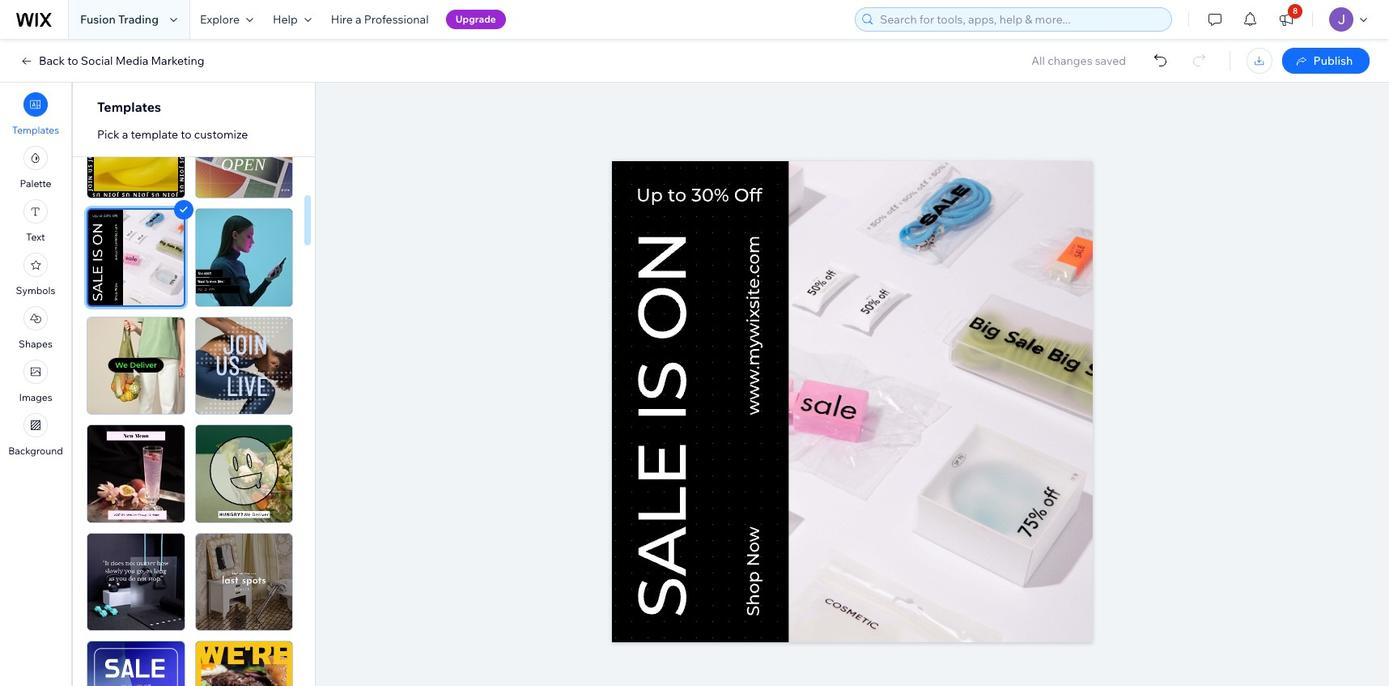 Task type: vqa. For each thing, say whether or not it's contained in the screenshot.
Pick
yes



Task type: locate. For each thing, give the bounding box(es) containing it.
images button
[[19, 360, 52, 403]]

hire a professional link
[[321, 0, 439, 39]]

to right template
[[181, 127, 192, 142]]

to right back
[[67, 53, 78, 68]]

professional
[[364, 12, 429, 27]]

templates up 'pick'
[[97, 99, 161, 115]]

0 vertical spatial to
[[67, 53, 78, 68]]

text button
[[23, 199, 48, 243]]

1 vertical spatial a
[[122, 127, 128, 142]]

to
[[67, 53, 78, 68], [181, 127, 192, 142]]

back to social media marketing
[[39, 53, 205, 68]]

0 horizontal spatial a
[[122, 127, 128, 142]]

publish button
[[1283, 48, 1370, 74]]

menu containing templates
[[0, 87, 71, 462]]

8
[[1294, 6, 1299, 16]]

a
[[356, 12, 362, 27], [122, 127, 128, 142]]

pick a template to customize
[[97, 127, 248, 142]]

all
[[1032, 53, 1046, 68]]

0 horizontal spatial templates
[[12, 124, 59, 136]]

palette button
[[20, 146, 51, 190]]

fusion trading
[[80, 12, 159, 27]]

hire
[[331, 12, 353, 27]]

templates
[[97, 99, 161, 115], [12, 124, 59, 136]]

1 vertical spatial to
[[181, 127, 192, 142]]

1 vertical spatial templates
[[12, 124, 59, 136]]

pick
[[97, 127, 119, 142]]

back to social media marketing button
[[19, 53, 205, 68]]

a right 'pick'
[[122, 127, 128, 142]]

templates up palette button
[[12, 124, 59, 136]]

0 vertical spatial templates
[[97, 99, 161, 115]]

media
[[116, 53, 148, 68]]

1 horizontal spatial a
[[356, 12, 362, 27]]

menu
[[0, 87, 71, 462]]

images
[[19, 391, 52, 403]]

background
[[8, 445, 63, 457]]

hire a professional
[[331, 12, 429, 27]]

8 button
[[1269, 0, 1305, 39]]

help
[[273, 12, 298, 27]]

0 vertical spatial a
[[356, 12, 362, 27]]

a right "hire"
[[356, 12, 362, 27]]

background button
[[8, 413, 63, 457]]

shapes button
[[19, 306, 53, 350]]



Task type: describe. For each thing, give the bounding box(es) containing it.
Search for tools, apps, help & more... field
[[876, 8, 1167, 31]]

symbols button
[[16, 253, 55, 296]]

saved
[[1096, 53, 1127, 68]]

templates button
[[12, 92, 59, 136]]

customize
[[194, 127, 248, 142]]

trading
[[118, 12, 159, 27]]

explore
[[200, 12, 240, 27]]

upgrade button
[[446, 10, 506, 29]]

all changes saved
[[1032, 53, 1127, 68]]

1 horizontal spatial to
[[181, 127, 192, 142]]

templates inside menu
[[12, 124, 59, 136]]

back
[[39, 53, 65, 68]]

a for template
[[122, 127, 128, 142]]

text
[[26, 231, 45, 243]]

template
[[131, 127, 178, 142]]

palette
[[20, 177, 51, 190]]

marketing
[[151, 53, 205, 68]]

shapes
[[19, 338, 53, 350]]

symbols
[[16, 284, 55, 296]]

a for professional
[[356, 12, 362, 27]]

help button
[[263, 0, 321, 39]]

upgrade
[[456, 13, 496, 25]]

1 horizontal spatial templates
[[97, 99, 161, 115]]

0 horizontal spatial to
[[67, 53, 78, 68]]

social
[[81, 53, 113, 68]]

changes
[[1048, 53, 1093, 68]]

publish
[[1314, 53, 1354, 68]]

fusion
[[80, 12, 116, 27]]



